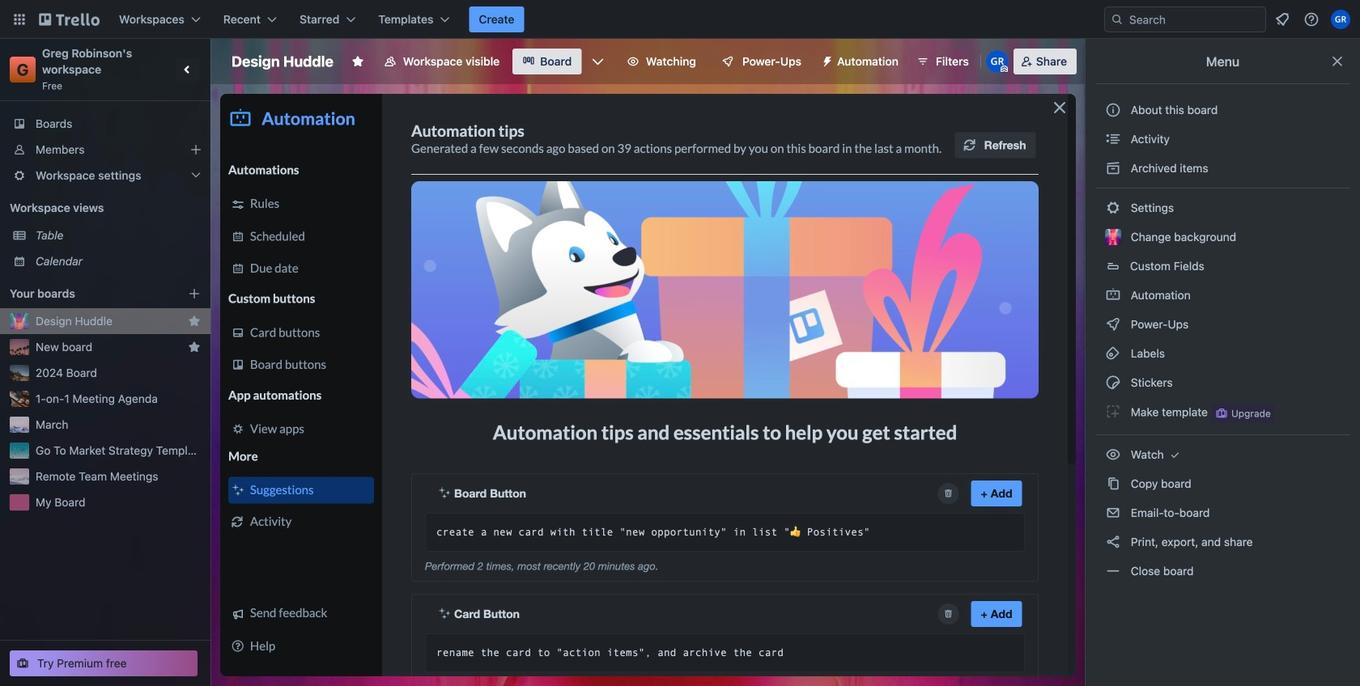 Task type: vqa. For each thing, say whether or not it's contained in the screenshot.
'your'
no



Task type: locate. For each thing, give the bounding box(es) containing it.
0 vertical spatial starred icon image
[[188, 315, 201, 328]]

1 horizontal spatial greg robinson (gregrobinson96) image
[[1331, 10, 1350, 29]]

Search field
[[1124, 8, 1265, 31]]

greg robinson (gregrobinson96) image
[[1331, 10, 1350, 29], [986, 50, 1008, 73]]

your boards with 8 items element
[[10, 284, 164, 304]]

customize views image
[[590, 53, 606, 70]]

0 vertical spatial greg robinson (gregrobinson96) image
[[1331, 10, 1350, 29]]

starred icon image
[[188, 315, 201, 328], [188, 341, 201, 354]]

2 starred icon image from the top
[[188, 341, 201, 354]]

primary element
[[0, 0, 1360, 39]]

sm image
[[814, 49, 837, 71], [1105, 131, 1121, 147], [1105, 160, 1121, 176], [1105, 200, 1121, 216], [1105, 375, 1121, 391]]

open information menu image
[[1303, 11, 1320, 28]]

sm image
[[1105, 287, 1121, 304], [1105, 317, 1121, 333], [1105, 346, 1121, 362], [1105, 404, 1121, 420], [1105, 447, 1121, 463], [1167, 447, 1183, 463], [1105, 476, 1121, 492], [1105, 505, 1121, 521], [1105, 534, 1121, 550], [1105, 563, 1121, 580]]

1 vertical spatial starred icon image
[[188, 341, 201, 354]]

workspace navigation collapse icon image
[[176, 58, 199, 81]]

Board name text field
[[223, 49, 342, 74]]

0 horizontal spatial greg robinson (gregrobinson96) image
[[986, 50, 1008, 73]]

0 notifications image
[[1273, 10, 1292, 29]]



Task type: describe. For each thing, give the bounding box(es) containing it.
star or unstar board image
[[351, 55, 364, 68]]

1 starred icon image from the top
[[188, 315, 201, 328]]

search image
[[1111, 13, 1124, 26]]

back to home image
[[39, 6, 100, 32]]

1 vertical spatial greg robinson (gregrobinson96) image
[[986, 50, 1008, 73]]

this member is an admin of this board. image
[[1000, 66, 1008, 73]]

add board image
[[188, 287, 201, 300]]



